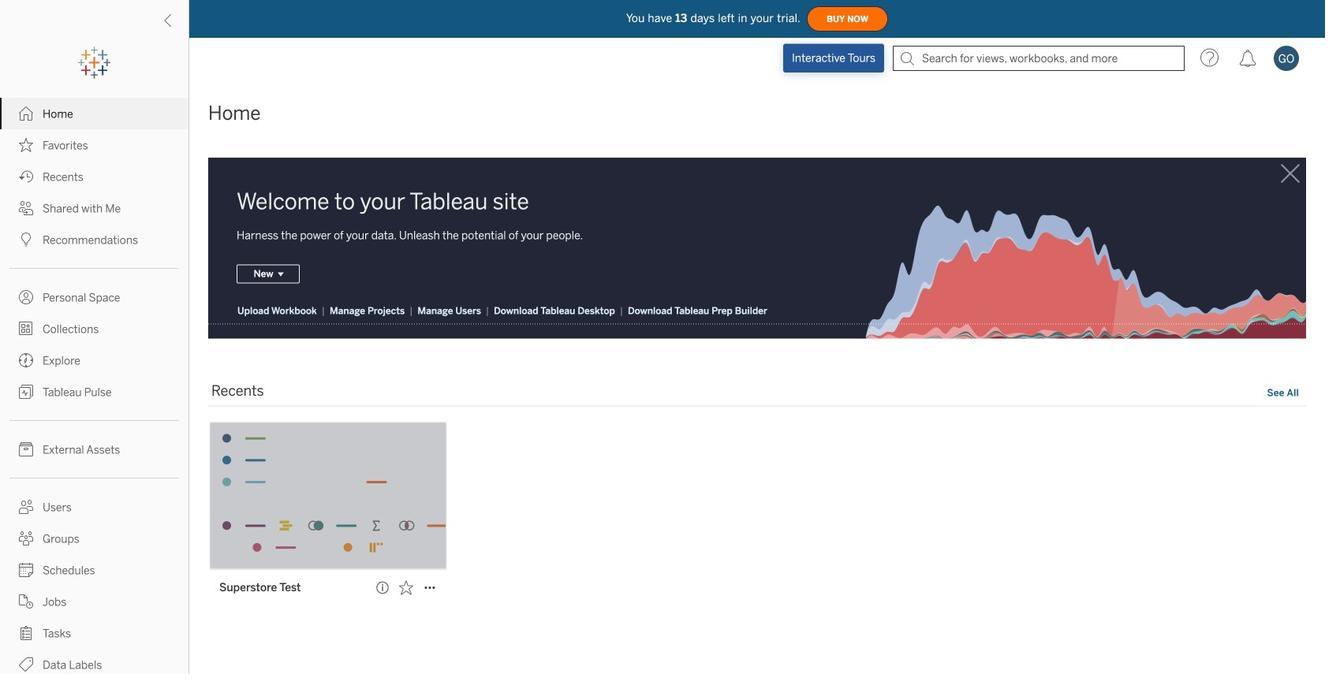 Task type: describe. For each thing, give the bounding box(es) containing it.
navigation panel element
[[0, 47, 189, 675]]

main navigation. press the up and down arrow keys to access links. element
[[0, 98, 189, 675]]

Search for views, workbooks, and more text field
[[893, 46, 1185, 71]]



Task type: vqa. For each thing, say whether or not it's contained in the screenshot.
by text only_f5he34f image corresponding to Collections
no



